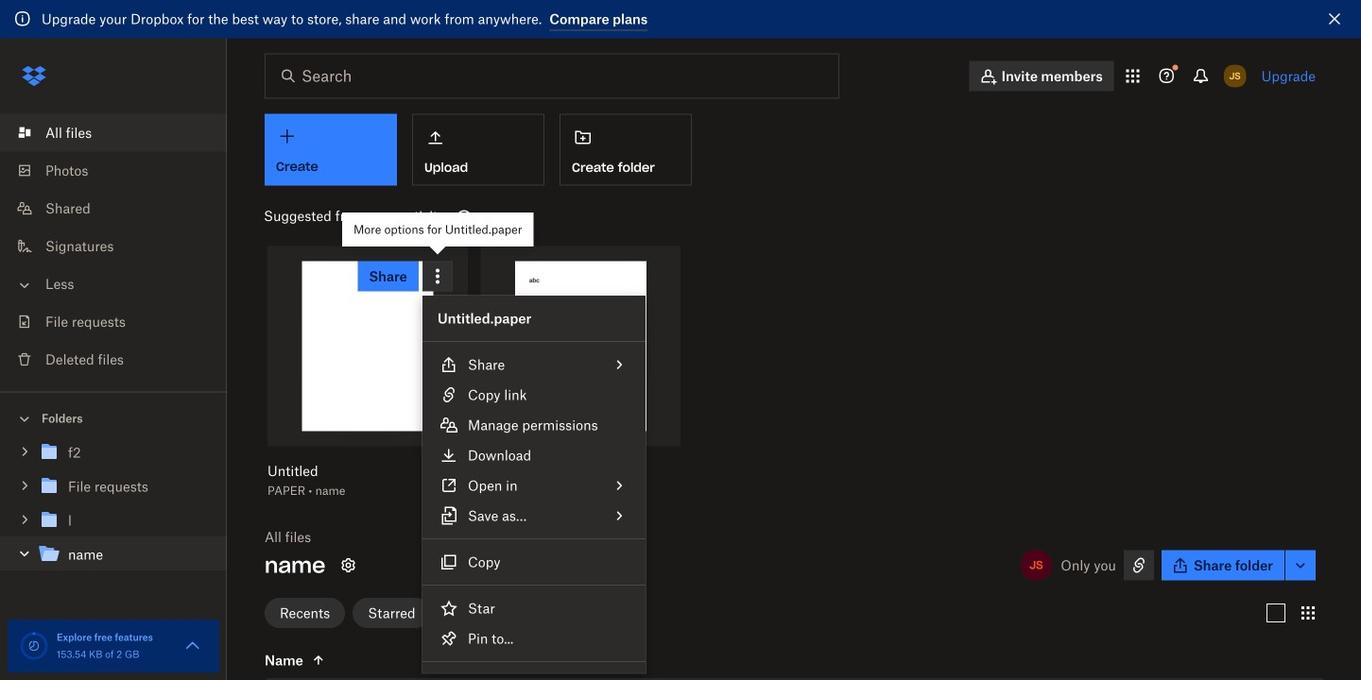 Task type: vqa. For each thing, say whether or not it's contained in the screenshot.
list item
yes



Task type: describe. For each thing, give the bounding box(es) containing it.
7 menu item from the top
[[423, 547, 646, 578]]

Search in folder "Dropbox" text field
[[302, 65, 800, 87]]

2 menu item from the top
[[423, 380, 646, 410]]

8 menu item from the top
[[423, 594, 646, 624]]

4 menu item from the top
[[423, 441, 646, 471]]

6 menu item from the top
[[423, 501, 646, 531]]

1 menu item from the top
[[423, 350, 646, 380]]

5 menu item from the top
[[423, 471, 646, 501]]

less image
[[15, 276, 34, 295]]

quota usage image
[[19, 632, 49, 662]]



Task type: locate. For each thing, give the bounding box(es) containing it.
menu item
[[423, 350, 646, 380], [423, 380, 646, 410], [423, 410, 646, 441], [423, 441, 646, 471], [423, 471, 646, 501], [423, 501, 646, 531], [423, 547, 646, 578], [423, 594, 646, 624], [423, 624, 646, 654]]

list
[[0, 103, 227, 392]]

alert
[[0, 0, 1362, 38]]

list item
[[0, 114, 227, 152]]

3 menu item from the top
[[423, 410, 646, 441]]

group
[[0, 432, 227, 586]]

dropbox image
[[15, 57, 53, 95]]

folder settings image
[[337, 554, 360, 577]]

quota usage progress bar
[[19, 632, 49, 662]]

menu
[[423, 296, 646, 681]]

column header
[[265, 649, 454, 672]]

9 menu item from the top
[[423, 624, 646, 654]]



